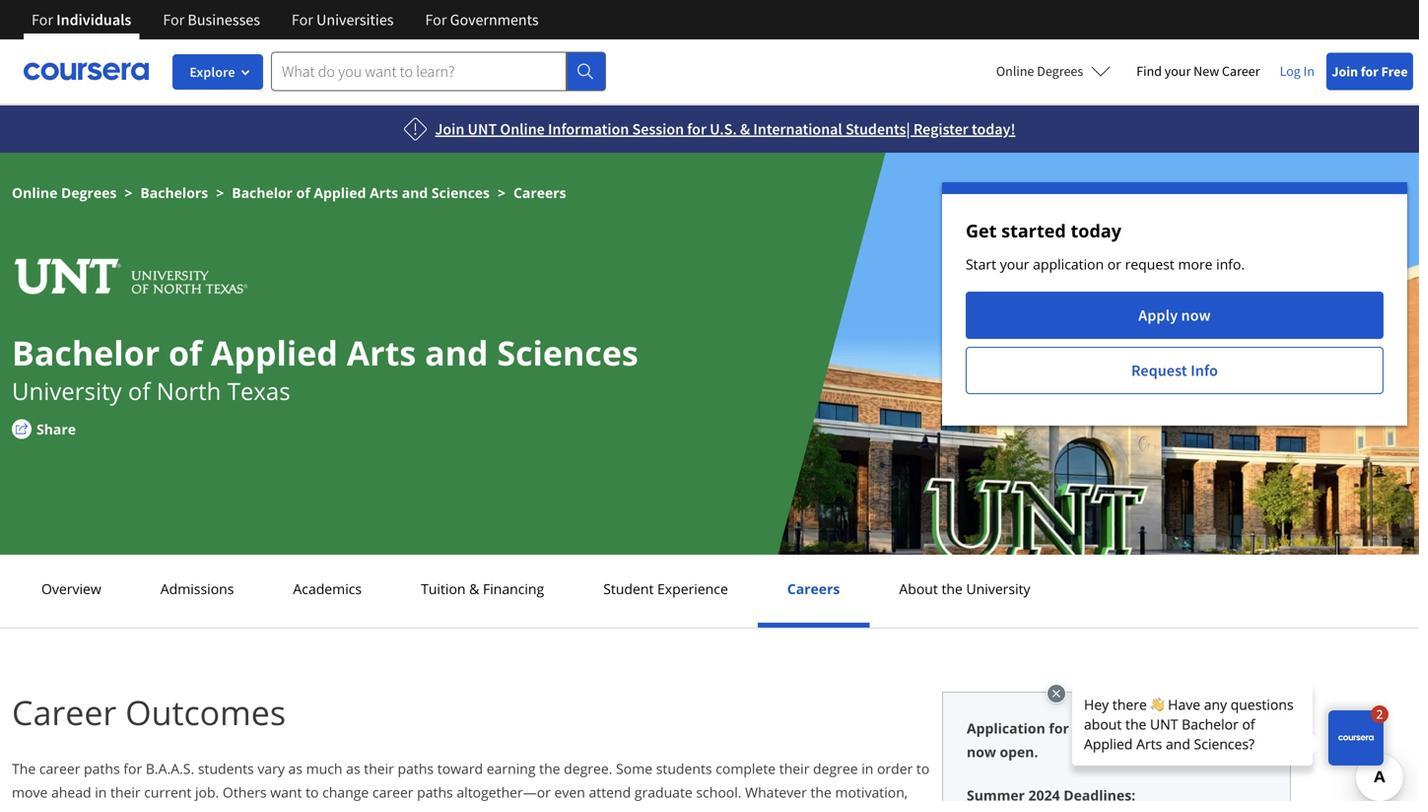 Task type: describe. For each thing, give the bounding box(es) containing it.
overview
[[41, 580, 101, 598]]

0 vertical spatial the
[[942, 580, 963, 598]]

0 vertical spatial in
[[862, 759, 874, 778]]

1 horizontal spatial university
[[966, 580, 1031, 598]]

3 > from the left
[[498, 183, 506, 202]]

today!
[[972, 119, 1016, 139]]

2 horizontal spatial their
[[779, 759, 810, 778]]

admissions
[[160, 580, 234, 598]]

b.a.a.s.
[[146, 759, 194, 778]]

explore button
[[172, 54, 263, 90]]

bachelors
[[140, 183, 208, 202]]

0 vertical spatial careers
[[513, 183, 566, 202]]

for inside the application for summer & fall 2024 are now open.
[[1049, 719, 1069, 738]]

in
[[1304, 62, 1315, 80]]

application
[[967, 719, 1045, 738]]

vary
[[258, 759, 285, 778]]

start
[[966, 255, 996, 273]]

0 vertical spatial applied
[[314, 183, 366, 202]]

log in link
[[1270, 59, 1325, 83]]

even
[[554, 783, 585, 801]]

& inside the application for summer & fall 2024 are now open.
[[1135, 719, 1145, 738]]

career outcomes
[[12, 689, 286, 735]]

degree.
[[564, 759, 612, 778]]

1 horizontal spatial online
[[500, 119, 545, 139]]

new
[[1194, 62, 1219, 80]]

for for individuals
[[32, 10, 53, 30]]

log
[[1280, 62, 1301, 80]]

tuition & financing link
[[415, 580, 550, 598]]

online for online degrees
[[996, 62, 1034, 80]]

free
[[1381, 63, 1408, 80]]

texas
[[227, 375, 290, 407]]

your for new
[[1165, 62, 1191, 80]]

the career paths for b.a.a.s. students vary as much as their paths toward earning the degree. some students complete their degree in order to move ahead in their current job. others want to change career paths altogether—or even attend graduate school. whatever the motivation
[[12, 759, 930, 801]]

0 vertical spatial bachelor
[[232, 183, 293, 202]]

0 horizontal spatial their
[[110, 783, 141, 801]]

application
[[1033, 255, 1104, 273]]

about
[[899, 580, 938, 598]]

today
[[1071, 219, 1122, 243]]

whatever
[[745, 783, 807, 801]]

student
[[603, 580, 654, 598]]

share
[[36, 420, 76, 439]]

request
[[1125, 255, 1175, 273]]

arts inside bachelor of applied arts and sciences university of north texas
[[347, 330, 416, 376]]

info.
[[1216, 255, 1245, 273]]

students|
[[846, 119, 910, 139]]

1 horizontal spatial of
[[169, 330, 202, 376]]

for for governments
[[425, 10, 447, 30]]

for individuals
[[32, 10, 131, 30]]

international
[[753, 119, 842, 139]]

0 horizontal spatial &
[[469, 580, 479, 598]]

for universities
[[292, 10, 394, 30]]

online degrees > bachelors > bachelor of applied arts and sciences > careers
[[12, 183, 566, 202]]

information
[[548, 119, 629, 139]]

1 horizontal spatial the
[[811, 783, 832, 801]]

are
[[1212, 719, 1234, 738]]

move
[[12, 783, 48, 801]]

about the university
[[899, 580, 1031, 598]]

get
[[966, 219, 997, 243]]

0 horizontal spatial career
[[12, 689, 117, 735]]

application for summer & fall 2024 are now open.
[[967, 719, 1234, 761]]

complete
[[716, 759, 776, 778]]

0 horizontal spatial of
[[128, 375, 150, 407]]

university of north texas image
[[12, 253, 248, 301]]

bachelor of applied arts and sciences link
[[232, 183, 490, 202]]

log in
[[1280, 62, 1315, 80]]

outcomes
[[125, 689, 286, 735]]

find your new career link
[[1127, 59, 1270, 84]]

open.
[[1000, 743, 1038, 761]]

attend
[[589, 783, 631, 801]]

started
[[1001, 219, 1066, 243]]

apply now
[[1139, 306, 1211, 325]]

2 horizontal spatial of
[[296, 183, 310, 202]]

current
[[144, 783, 192, 801]]

careers link
[[781, 580, 846, 598]]

0 horizontal spatial in
[[95, 783, 107, 801]]

about the university link
[[893, 580, 1036, 598]]

for businesses
[[163, 10, 260, 30]]

request info button
[[966, 347, 1384, 394]]

0 vertical spatial career
[[39, 759, 80, 778]]

for governments
[[425, 10, 539, 30]]

0 horizontal spatial the
[[539, 759, 560, 778]]

1 vertical spatial careers
[[787, 580, 840, 598]]

paths down toward
[[417, 783, 453, 801]]

2024
[[1176, 719, 1208, 738]]

altogether—or
[[457, 783, 551, 801]]

overview link
[[35, 580, 107, 598]]

request
[[1131, 361, 1187, 380]]

university inside bachelor of applied arts and sciences university of north texas
[[12, 375, 122, 407]]

some
[[616, 759, 653, 778]]

summer
[[1073, 719, 1131, 738]]

join unt online information session for u.s. & international students| register today!
[[435, 119, 1016, 139]]

1 students from the left
[[198, 759, 254, 778]]



Task type: locate. For each thing, give the bounding box(es) containing it.
1 vertical spatial career
[[372, 783, 413, 801]]

request info
[[1131, 361, 1218, 380]]

arts
[[370, 183, 398, 202], [347, 330, 416, 376]]

1 vertical spatial join
[[435, 119, 465, 139]]

banner navigation
[[16, 0, 555, 39]]

to right want
[[306, 783, 319, 801]]

What do you want to learn? text field
[[271, 52, 567, 91]]

0 horizontal spatial join
[[435, 119, 465, 139]]

2 as from the left
[[346, 759, 360, 778]]

bachelor up share button
[[12, 330, 160, 376]]

their up change
[[364, 759, 394, 778]]

career right change
[[372, 783, 413, 801]]

career up ahead
[[39, 759, 80, 778]]

0 vertical spatial join
[[1332, 63, 1358, 80]]

of
[[296, 183, 310, 202], [169, 330, 202, 376], [128, 375, 150, 407]]

1 horizontal spatial join
[[1332, 63, 1358, 80]]

careers
[[513, 183, 566, 202], [787, 580, 840, 598]]

join unt online information session for u.s. & international students| register today! link
[[435, 119, 1016, 139]]

&
[[740, 119, 750, 139], [469, 580, 479, 598], [1135, 719, 1145, 738]]

0 vertical spatial to
[[917, 759, 930, 778]]

change
[[322, 783, 369, 801]]

students up others on the bottom left of page
[[198, 759, 254, 778]]

u.s.
[[710, 119, 737, 139]]

0 horizontal spatial sciences
[[432, 183, 490, 202]]

1 horizontal spatial degrees
[[1037, 62, 1083, 80]]

1 horizontal spatial >
[[216, 183, 224, 202]]

for for universities
[[292, 10, 313, 30]]

online degrees link
[[12, 183, 117, 202]]

1 vertical spatial &
[[469, 580, 479, 598]]

1 vertical spatial degrees
[[61, 183, 117, 202]]

& right tuition
[[469, 580, 479, 598]]

0 horizontal spatial career
[[39, 759, 80, 778]]

their up whatever
[[779, 759, 810, 778]]

for for businesses
[[163, 10, 185, 30]]

toward
[[437, 759, 483, 778]]

2 students from the left
[[656, 759, 712, 778]]

1 horizontal spatial now
[[1181, 306, 1211, 325]]

tuition
[[421, 580, 466, 598]]

now
[[1181, 306, 1211, 325], [967, 743, 996, 761]]

in
[[862, 759, 874, 778], [95, 783, 107, 801]]

degrees left bachelors link
[[61, 183, 117, 202]]

2 vertical spatial online
[[12, 183, 58, 202]]

session
[[632, 119, 684, 139]]

more
[[1178, 255, 1213, 273]]

paths left toward
[[398, 759, 434, 778]]

& left fall
[[1135, 719, 1145, 738]]

0 horizontal spatial now
[[967, 743, 996, 761]]

1 vertical spatial bachelor
[[12, 330, 160, 376]]

apply now button
[[966, 292, 1384, 339]]

for up what do you want to learn? text field
[[425, 10, 447, 30]]

1 horizontal spatial to
[[917, 759, 930, 778]]

for left the u.s.
[[687, 119, 707, 139]]

in right ahead
[[95, 783, 107, 801]]

universities
[[316, 10, 394, 30]]

for left individuals
[[32, 10, 53, 30]]

1 vertical spatial arts
[[347, 330, 416, 376]]

0 vertical spatial now
[[1181, 306, 1211, 325]]

want
[[270, 783, 302, 801]]

students up graduate
[[656, 759, 712, 778]]

individuals
[[56, 10, 131, 30]]

share button
[[12, 419, 105, 440]]

bachelor right bachelors
[[232, 183, 293, 202]]

academics link
[[287, 580, 368, 598]]

the
[[12, 759, 36, 778]]

2 vertical spatial the
[[811, 783, 832, 801]]

financing
[[483, 580, 544, 598]]

university up share button
[[12, 375, 122, 407]]

0 vertical spatial sciences
[[432, 183, 490, 202]]

others
[[223, 783, 267, 801]]

2 vertical spatial &
[[1135, 719, 1145, 738]]

much
[[306, 759, 343, 778]]

online for online degrees > bachelors > bachelor of applied arts and sciences > careers
[[12, 183, 58, 202]]

graduate
[[635, 783, 693, 801]]

job.
[[195, 783, 219, 801]]

your right start
[[1000, 255, 1029, 273]]

the right about
[[942, 580, 963, 598]]

online inside popup button
[[996, 62, 1034, 80]]

north
[[156, 375, 221, 407]]

1 horizontal spatial as
[[346, 759, 360, 778]]

and inside bachelor of applied arts and sciences university of north texas
[[425, 330, 488, 376]]

or
[[1108, 255, 1122, 273]]

1 horizontal spatial your
[[1165, 62, 1191, 80]]

register
[[913, 119, 969, 139]]

for inside the career paths for b.a.a.s. students vary as much as their paths toward earning the degree. some students complete their degree in order to move ahead in their current job. others want to change career paths altogether—or even attend graduate school. whatever the motivation
[[123, 759, 142, 778]]

unt
[[468, 119, 497, 139]]

student experience
[[603, 580, 728, 598]]

find
[[1137, 62, 1162, 80]]

for left free
[[1361, 63, 1379, 80]]

your right find
[[1165, 62, 1191, 80]]

1 as from the left
[[288, 759, 303, 778]]

0 horizontal spatial bachelor
[[12, 330, 160, 376]]

online degrees
[[996, 62, 1083, 80]]

for
[[1361, 63, 1379, 80], [687, 119, 707, 139], [1049, 719, 1069, 738], [123, 759, 142, 778]]

earning
[[487, 759, 536, 778]]

career
[[39, 759, 80, 778], [372, 783, 413, 801]]

bachelor of applied arts and sciences university of north texas
[[12, 330, 638, 407]]

for left businesses
[[163, 10, 185, 30]]

& right the u.s.
[[740, 119, 750, 139]]

businesses
[[188, 10, 260, 30]]

2 horizontal spatial online
[[996, 62, 1034, 80]]

your
[[1165, 62, 1191, 80], [1000, 255, 1029, 273]]

2 for from the left
[[163, 10, 185, 30]]

governments
[[450, 10, 539, 30]]

0 horizontal spatial university
[[12, 375, 122, 407]]

1 vertical spatial the
[[539, 759, 560, 778]]

your inside find your new career link
[[1165, 62, 1191, 80]]

0 horizontal spatial >
[[125, 183, 132, 202]]

now down application
[[967, 743, 996, 761]]

for
[[32, 10, 53, 30], [163, 10, 185, 30], [292, 10, 313, 30], [425, 10, 447, 30]]

find your new career
[[1137, 62, 1260, 80]]

university right about
[[966, 580, 1031, 598]]

academics
[[293, 580, 362, 598]]

now inside the application for summer & fall 2024 are now open.
[[967, 743, 996, 761]]

students
[[198, 759, 254, 778], [656, 759, 712, 778]]

0 vertical spatial arts
[[370, 183, 398, 202]]

the up even
[[539, 759, 560, 778]]

as up change
[[346, 759, 360, 778]]

0 vertical spatial degrees
[[1037, 62, 1083, 80]]

their left 'current'
[[110, 783, 141, 801]]

0 horizontal spatial degrees
[[61, 183, 117, 202]]

3 for from the left
[[292, 10, 313, 30]]

1 > from the left
[[125, 183, 132, 202]]

career up the the
[[12, 689, 117, 735]]

degrees for online degrees > bachelors > bachelor of applied arts and sciences > careers
[[61, 183, 117, 202]]

degrees inside online degrees popup button
[[1037, 62, 1083, 80]]

None search field
[[271, 52, 606, 91]]

join right "in"
[[1332, 63, 1358, 80]]

1 vertical spatial university
[[966, 580, 1031, 598]]

2 > from the left
[[216, 183, 224, 202]]

apply
[[1139, 306, 1178, 325]]

start your application or request more info.
[[966, 255, 1245, 273]]

1 vertical spatial and
[[425, 330, 488, 376]]

now inside button
[[1181, 306, 1211, 325]]

0 horizontal spatial online
[[12, 183, 58, 202]]

1 vertical spatial now
[[967, 743, 996, 761]]

1 horizontal spatial bachelor
[[232, 183, 293, 202]]

career
[[1222, 62, 1260, 80], [12, 689, 117, 735]]

order
[[877, 759, 913, 778]]

coursera image
[[24, 55, 149, 87]]

paths up ahead
[[84, 759, 120, 778]]

1 horizontal spatial &
[[740, 119, 750, 139]]

1 for from the left
[[32, 10, 53, 30]]

0 vertical spatial career
[[1222, 62, 1260, 80]]

4 for from the left
[[425, 10, 447, 30]]

bachelors link
[[140, 183, 208, 202]]

0 horizontal spatial to
[[306, 783, 319, 801]]

1 vertical spatial in
[[95, 783, 107, 801]]

join for join for free
[[1332, 63, 1358, 80]]

and
[[402, 183, 428, 202], [425, 330, 488, 376]]

online degrees button
[[981, 49, 1127, 93]]

>
[[125, 183, 132, 202], [216, 183, 224, 202], [498, 183, 506, 202]]

degrees
[[1037, 62, 1083, 80], [61, 183, 117, 202]]

1 horizontal spatial careers
[[787, 580, 840, 598]]

applied
[[314, 183, 366, 202], [211, 330, 338, 376]]

2 horizontal spatial >
[[498, 183, 506, 202]]

online
[[996, 62, 1034, 80], [500, 119, 545, 139], [12, 183, 58, 202]]

tuition & financing
[[421, 580, 544, 598]]

ahead
[[51, 783, 91, 801]]

0 horizontal spatial careers
[[513, 183, 566, 202]]

1 horizontal spatial in
[[862, 759, 874, 778]]

1 vertical spatial career
[[12, 689, 117, 735]]

0 horizontal spatial your
[[1000, 255, 1029, 273]]

1 vertical spatial applied
[[211, 330, 338, 376]]

0 vertical spatial online
[[996, 62, 1034, 80]]

fall
[[1149, 719, 1173, 738]]

to right order
[[917, 759, 930, 778]]

the down degree
[[811, 783, 832, 801]]

degree
[[813, 759, 858, 778]]

1 horizontal spatial career
[[1222, 62, 1260, 80]]

your for application
[[1000, 255, 1029, 273]]

applied inside bachelor of applied arts and sciences university of north texas
[[211, 330, 338, 376]]

1 vertical spatial to
[[306, 783, 319, 801]]

2 horizontal spatial &
[[1135, 719, 1145, 738]]

0 vertical spatial and
[[402, 183, 428, 202]]

1 vertical spatial sciences
[[497, 330, 638, 376]]

degrees for online degrees
[[1037, 62, 1083, 80]]

0 vertical spatial your
[[1165, 62, 1191, 80]]

1 vertical spatial your
[[1000, 255, 1029, 273]]

for left universities on the left top of page
[[292, 10, 313, 30]]

degrees left find
[[1037, 62, 1083, 80]]

1 horizontal spatial their
[[364, 759, 394, 778]]

join
[[1332, 63, 1358, 80], [435, 119, 465, 139]]

as
[[288, 759, 303, 778], [346, 759, 360, 778]]

0 vertical spatial &
[[740, 119, 750, 139]]

to
[[917, 759, 930, 778], [306, 783, 319, 801]]

school.
[[696, 783, 742, 801]]

1 horizontal spatial students
[[656, 759, 712, 778]]

join for join unt online information session for u.s. & international students| register today!
[[435, 119, 465, 139]]

1 vertical spatial online
[[500, 119, 545, 139]]

join for free link
[[1327, 53, 1413, 90]]

admissions link
[[155, 580, 240, 598]]

now right apply
[[1181, 306, 1211, 325]]

student experience link
[[597, 580, 734, 598]]

join for free
[[1332, 63, 1408, 80]]

2 horizontal spatial the
[[942, 580, 963, 598]]

career right new
[[1222, 62, 1260, 80]]

join left unt
[[435, 119, 465, 139]]

for left b.a.a.s.
[[123, 759, 142, 778]]

0 horizontal spatial as
[[288, 759, 303, 778]]

0 vertical spatial university
[[12, 375, 122, 407]]

1 horizontal spatial career
[[372, 783, 413, 801]]

0 horizontal spatial students
[[198, 759, 254, 778]]

for left summer
[[1049, 719, 1069, 738]]

sciences inside bachelor of applied arts and sciences university of north texas
[[497, 330, 638, 376]]

1 horizontal spatial sciences
[[497, 330, 638, 376]]

experience
[[657, 580, 728, 598]]

in left order
[[862, 759, 874, 778]]

bachelor inside bachelor of applied arts and sciences university of north texas
[[12, 330, 160, 376]]

get started today
[[966, 219, 1122, 243]]

as right vary
[[288, 759, 303, 778]]

info
[[1191, 361, 1218, 380]]



Task type: vqa. For each thing, say whether or not it's contained in the screenshot.
for in Application for Summer & Fall 2024 are now open.
yes



